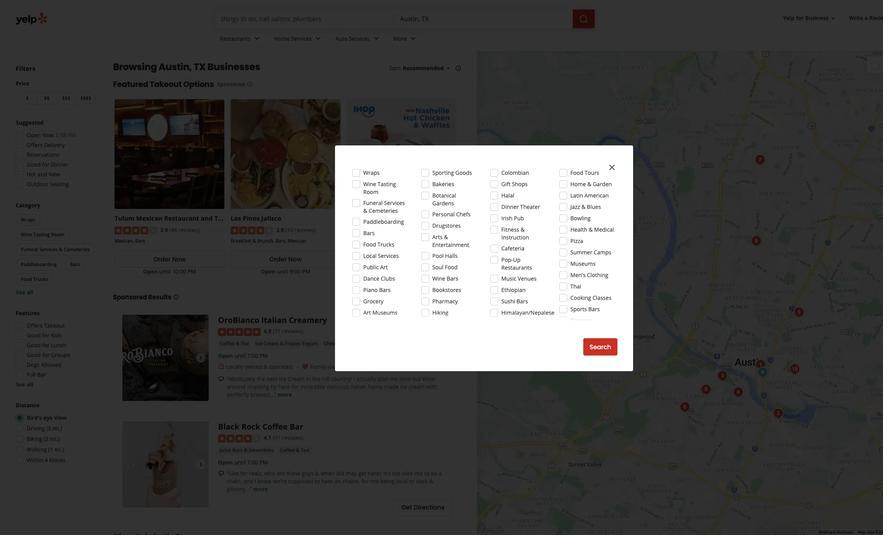 Task type: locate. For each thing, give the bounding box(es) containing it.
3.9 star rating image for mexican
[[115, 227, 157, 235]]

slideshow element
[[122, 315, 209, 402], [122, 422, 209, 508]]

0 vertical spatial restaurants
[[220, 35, 251, 42]]

groups
[[51, 352, 70, 359]]

search
[[590, 343, 611, 352]]

previous image
[[126, 460, 135, 470]]

reviews) for 4.1 (91 reviews)
[[282, 434, 303, 442]]

1 vertical spatial 7:00
[[247, 459, 258, 466]]

for right yelp
[[796, 14, 804, 22]]

all for features
[[27, 381, 33, 388]]

open until 7:00 pm up locally at the left
[[218, 352, 268, 360]]

1 horizontal spatial 24 chevron down v2 image
[[371, 34, 381, 43]]

hate
[[321, 478, 333, 485]]

1 horizontal spatial restaurants
[[501, 264, 532, 272]]

pm up locally owned & operated
[[260, 352, 268, 360]]

1 vertical spatial paddleboarding
[[21, 261, 57, 268]]

2 see all button from the top
[[16, 381, 33, 388]]

bars for sports bars
[[588, 306, 600, 313]]

1 horizontal spatial wine tasting room
[[363, 181, 396, 196]]

24 chevron down v2 image inside more link
[[409, 34, 418, 43]]

for for groups
[[42, 352, 50, 359]]

who
[[264, 470, 275, 477]]

coffee down 4.1 (91 reviews)
[[280, 447, 295, 454]]

0 horizontal spatial operated
[[269, 363, 293, 371]]

funeral up the paddleboarding button
[[21, 246, 38, 253]]

search dialog
[[0, 0, 883, 536]]

food down the paddleboarding button
[[21, 276, 32, 283]]

takeout up kids
[[44, 322, 65, 330]]

for for kids
[[42, 332, 50, 339]]

2 horizontal spatial 24 chevron down v2 image
[[409, 34, 418, 43]]

2 vertical spatial and
[[243, 478, 253, 485]]

get directions down dark
[[401, 503, 445, 513]]

wine tasting room inside button
[[21, 232, 64, 238]]

business categories element
[[214, 28, 883, 51]]

1 vertical spatial bar
[[37, 371, 46, 379]]

clubs
[[381, 275, 395, 283]]

ihop image
[[755, 365, 771, 381]]

mexican right tulum
[[136, 214, 162, 223]]

24 chevron down v2 image inside auto services link
[[371, 34, 381, 43]]

1 horizontal spatial trucks
[[378, 241, 394, 248]]

0 vertical spatial directions
[[392, 255, 423, 264]]

7:00 up locally owned & operated
[[247, 352, 258, 360]]

2 order now link from the left
[[231, 251, 340, 268]]

4.1 (91 reviews)
[[264, 434, 303, 442]]

cemeteries up bars button
[[64, 246, 90, 253]]

1 horizontal spatial takeout
[[150, 79, 182, 90]]

1 vertical spatial more
[[253, 486, 268, 493]]

1 horizontal spatial owned
[[328, 363, 346, 371]]

1 horizontal spatial funeral
[[363, 199, 383, 207]]

1 vertical spatial tasting
[[33, 232, 50, 238]]

cream inside button
[[263, 340, 279, 347]]

arts
[[432, 233, 443, 241]]

1 good from the top
[[27, 161, 41, 168]]

until left 9:00
[[277, 268, 288, 276]]

cooking
[[571, 294, 591, 302]]

i down realz,
[[255, 478, 256, 485]]

1 24 chevron down v2 image from the left
[[252, 34, 262, 43]]

tasting inside "search" dialog
[[378, 181, 396, 188]]

gloomy…"
[[227, 486, 252, 493]]

see all button down 'full'
[[16, 381, 33, 388]]

0 vertical spatial mexican
[[136, 214, 162, 223]]

services right 'auto'
[[349, 35, 370, 42]]

shops inside "search" dialog
[[512, 181, 528, 188]]

they
[[346, 470, 357, 477]]

0 vertical spatial shops
[[512, 181, 528, 188]]

reviews) for 3.9 (46 reviews)
[[179, 226, 200, 234]]

bars for juice bars & smoothies
[[232, 447, 243, 454]]

& inside fitness & instruction
[[521, 226, 525, 233]]

3.9 left (10
[[276, 226, 284, 234]]

1 order now link from the left
[[115, 251, 224, 268]]

$$$$ button
[[76, 92, 96, 104]]

live/raw
[[571, 328, 593, 336]]

good up hot
[[27, 161, 41, 168]]

chefs
[[456, 211, 471, 218]]

3.9 (10 reviews)
[[276, 226, 316, 234]]

more link
[[387, 28, 424, 51]]

0 horizontal spatial bar
[[37, 371, 46, 379]]

for for lunch
[[42, 342, 50, 349]]

1618 asian fusion image
[[771, 406, 786, 422]]

2 see all from the top
[[16, 381, 33, 388]]

shops for gift shops
[[512, 181, 528, 188]]

24 chevron down v2 image inside the restaurants link
[[252, 34, 262, 43]]

see up distance
[[16, 381, 25, 388]]

3.9 for restaurant
[[160, 226, 168, 234]]

all left day
[[401, 268, 407, 276]]

family-
[[310, 363, 328, 371]]

16 speech v2 image
[[218, 471, 224, 477]]

coffee up '(91'
[[262, 422, 288, 433]]

services inside auto services link
[[349, 35, 370, 42]]

cream left in
[[288, 375, 305, 383]]

wine inside wine tasting room button
[[21, 232, 32, 238]]

health & medical
[[571, 226, 614, 233]]

16 family owned v2 image
[[302, 364, 308, 370]]

cemeteries up reviews
[[369, 207, 398, 215]]

1 vertical spatial mi.)
[[50, 436, 59, 443]]

2 offers from the top
[[27, 322, 43, 330]]

1 vertical spatial see all button
[[16, 381, 33, 388]]

cheese
[[324, 340, 341, 347]]

1 vertical spatial get
[[401, 503, 412, 513]]

home inside "search" dialog
[[571, 181, 586, 188]]

1 vertical spatial funeral services & cemeteries
[[21, 246, 90, 253]]

room up funeral services & cemeteries button
[[51, 232, 64, 238]]

services up ihop 240 reviews coffee & tea, pancakes, cafes
[[384, 199, 405, 207]]

tasting inside button
[[33, 232, 50, 238]]

2 order from the left
[[269, 255, 287, 264]]

the right in
[[312, 375, 321, 383]]

shops for cheese shops
[[342, 340, 356, 347]]

coffee down 4.9 star rating 'image' at the bottom of the page
[[220, 340, 235, 347]]

1 vertical spatial cemeteries
[[64, 246, 90, 253]]

mi.) right (5
[[52, 425, 62, 432]]

1 vertical spatial coffee & tea button
[[278, 447, 311, 455]]

None search field
[[215, 9, 596, 28]]

7:00 for italian
[[247, 352, 258, 360]]

1 vertical spatial ice
[[279, 375, 286, 383]]

rock
[[242, 422, 260, 433]]

open down suggested
[[27, 131, 41, 139]]

salty sow image
[[791, 305, 807, 321]]

coffee down 240
[[347, 236, 361, 243]]

0 horizontal spatial dinner
[[51, 161, 68, 168]]

2 slideshow element from the top
[[122, 422, 209, 508]]

0 horizontal spatial owned
[[245, 363, 262, 371]]

directions for the top get directions link
[[392, 255, 423, 264]]

see all for features
[[16, 381, 33, 388]]

1 horizontal spatial and
[[201, 214, 213, 223]]

mi.) right (2
[[50, 436, 59, 443]]

1 horizontal spatial bar
[[239, 214, 250, 223]]

3 24 chevron down v2 image from the left
[[409, 34, 418, 43]]

2 order now from the left
[[269, 255, 302, 264]]

moonshine patio bar & grill image
[[753, 357, 769, 373]]

good for good for kids
[[27, 332, 41, 339]]

group containing suggested
[[13, 119, 97, 191]]

(10
[[285, 226, 293, 234]]

& right ihop link
[[363, 207, 367, 215]]

0 horizontal spatial a
[[439, 470, 442, 477]]

0 vertical spatial wine tasting room
[[363, 181, 396, 196]]

good for good for dinner
[[27, 161, 41, 168]]

best
[[267, 375, 278, 383]]

wine tasting room button
[[16, 229, 70, 241]]

option group containing distance
[[13, 402, 97, 467]]

all down food trucks button at left
[[27, 289, 33, 296]]

pm inside group
[[68, 131, 76, 139]]

walking
[[27, 446, 47, 454]]

food up local
[[363, 241, 376, 248]]

1 horizontal spatial coffee & tea button
[[278, 447, 311, 455]]

bird's-eye view
[[27, 414, 67, 422]]

not down here?
[[370, 478, 379, 485]]

features
[[16, 310, 40, 317]]

order for jalisco
[[269, 255, 287, 264]]

paddleboarding up the pancakes,
[[363, 218, 404, 226]]

& right guys
[[315, 470, 319, 477]]

until
[[159, 268, 171, 276], [277, 268, 288, 276], [234, 352, 246, 360], [234, 459, 246, 466]]

offers
[[27, 141, 43, 149], [27, 322, 43, 330]]

ice cream & frozen yogurt button
[[254, 340, 319, 348]]

coffee & tea link down 4.1 (91 reviews)
[[278, 447, 311, 455]]

& inside the arts & entertainment
[[444, 233, 448, 241]]

and inside "like for realz, who are these guys & when did they get here? it's too slick not to be a chain, and i know we're supposed to hate on chains, for not being local or dark & gloomy…"
[[243, 478, 253, 485]]

& right health at the top right of the page
[[589, 226, 593, 233]]

good for good for groups
[[27, 352, 41, 359]]

1 operated from the left
[[269, 363, 293, 371]]

0 horizontal spatial takeout
[[44, 322, 65, 330]]

irish pub
[[501, 215, 524, 222]]

instruction
[[501, 234, 529, 241]]

0 horizontal spatial get
[[380, 255, 391, 264]]

home inside home services link
[[274, 35, 290, 42]]

bar up 4.1 (91 reviews)
[[290, 422, 303, 433]]

reviews) right '(91'
[[282, 434, 303, 442]]

sponsored results
[[113, 293, 171, 302]]

juice
[[220, 447, 231, 454]]

order now link for jalisco
[[231, 251, 340, 268]]

takeout for offers
[[44, 322, 65, 330]]

0 vertical spatial see all
[[16, 289, 33, 296]]

ice up here
[[279, 375, 286, 383]]

business
[[805, 14, 829, 22]]

results
[[148, 293, 171, 302]]

2 vertical spatial mi.)
[[54, 446, 64, 454]]

food down "halls" on the right of page
[[445, 264, 458, 271]]

home
[[274, 35, 290, 42], [571, 181, 586, 188]]

now up offers delivery
[[42, 131, 54, 139]]

1 3.9 star rating image from the left
[[115, 227, 157, 235]]

& up instruction
[[521, 226, 525, 233]]

0 horizontal spatial food trucks
[[21, 276, 48, 283]]

0 vertical spatial see all button
[[16, 289, 33, 296]]

(71
[[273, 328, 281, 335]]

1 horizontal spatial to
[[424, 470, 430, 477]]

now
[[42, 131, 54, 139], [172, 255, 186, 264], [288, 255, 302, 264]]

2 open until 7:00 pm from the top
[[218, 459, 268, 466]]

1 vertical spatial get directions
[[401, 503, 445, 513]]

outdoor
[[27, 181, 49, 188]]

1 open until 7:00 pm from the top
[[218, 352, 268, 360]]

map
[[858, 531, 866, 535]]

restaurants up businesses
[[220, 35, 251, 42]]

1 the from the left
[[257, 375, 265, 383]]

fitness
[[501, 226, 519, 233]]

0 vertical spatial cemeteries
[[369, 207, 398, 215]]

directions
[[392, 255, 423, 264], [414, 503, 445, 513]]

16 locally owned v2 image
[[218, 364, 224, 370]]

0 vertical spatial takeout
[[150, 79, 182, 90]]

get right local
[[380, 255, 391, 264]]

2 vertical spatial wine
[[432, 275, 445, 283]]

2 operated from the left
[[353, 363, 376, 371]]

room
[[363, 188, 378, 196], [51, 232, 64, 238]]

wine
[[363, 181, 376, 188], [21, 232, 32, 238], [432, 275, 445, 283]]

juice bars & smoothies link
[[218, 447, 275, 455]]

group
[[13, 119, 97, 191], [14, 202, 97, 297], [13, 310, 97, 389]]

0 horizontal spatial coffee & tea link
[[218, 340, 251, 348]]

& down wine tasting room button
[[59, 246, 63, 253]]

coffee & tea down 4.1 (91 reviews)
[[280, 447, 309, 454]]

4.9 star rating image
[[218, 328, 261, 336]]

home services
[[274, 35, 312, 42]]

1 horizontal spatial cemeteries
[[369, 207, 398, 215]]

good down good for kids at the bottom left
[[27, 342, 41, 349]]

a inside "like for realz, who are these guys & when did they get here? it's too slick not to be a chain, and i know we're supposed to hate on chains, for not being local or dark & gloomy…"
[[439, 470, 442, 477]]

see
[[16, 289, 25, 296], [16, 381, 25, 388]]

pm down smoothies
[[260, 459, 268, 466]]

1 horizontal spatial more
[[278, 391, 292, 399]]

1 horizontal spatial now
[[172, 255, 186, 264]]

cheese shops button
[[322, 340, 357, 348]]

next image
[[196, 460, 206, 470]]

3.9 for jalisco
[[276, 226, 284, 234]]

0 horizontal spatial more
[[253, 486, 268, 493]]

get down local
[[401, 503, 412, 513]]

good up dogs
[[27, 352, 41, 359]]

operated up best
[[269, 363, 293, 371]]

ice
[[400, 383, 407, 391]]

services inside funeral services & cemeteries button
[[39, 246, 58, 253]]

coffee & tea button for topmost coffee & tea link
[[218, 340, 251, 348]]

close image
[[607, 163, 617, 172]]

dinner up new
[[51, 161, 68, 168]]

sponsored left "results"
[[113, 293, 147, 302]]

for down the offers takeout
[[42, 332, 50, 339]]

0 horizontal spatial not
[[370, 478, 379, 485]]

orobianco italian creamery image
[[122, 315, 209, 402]]

0 horizontal spatial paddleboarding
[[21, 261, 57, 268]]

i inside "like for realz, who are these guys & when did they get here? it's too slick not to be a chain, and i know we're supposed to hate on chains, for not being local or dark & gloomy…"
[[255, 478, 256, 485]]

museums down grocery
[[372, 309, 398, 317]]

1 3.9 from the left
[[160, 226, 168, 234]]

0 horizontal spatial 24 chevron down v2 image
[[252, 34, 262, 43]]

2 owned from the left
[[328, 363, 346, 371]]

0 vertical spatial food trucks
[[363, 241, 394, 248]]

bars for wine bars
[[447, 275, 458, 283]]

coffee & tea button for bottommost coffee & tea link
[[278, 447, 311, 455]]

takeout for featured
[[150, 79, 182, 90]]

trucks inside "search" dialog
[[378, 241, 394, 248]]

bars up bookstores
[[447, 275, 458, 283]]

2 3.9 star rating image from the left
[[231, 227, 273, 235]]

services for auto services link
[[349, 35, 370, 42]]

1 vertical spatial open until 7:00 pm
[[218, 459, 268, 466]]

4 good from the top
[[27, 352, 41, 359]]

italian up the (71
[[261, 315, 287, 326]]

1 vertical spatial restaurants
[[501, 264, 532, 272]]

for inside "absolutely the best ice cream in the hill country! i actually plan my time out west around stopping by here for incredibly delicious italian home made ice cream with perfectly brewed…"
[[292, 383, 299, 391]]

home for home & garden
[[571, 181, 586, 188]]

more link down know
[[253, 486, 268, 493]]

directions for bottom get directions link
[[414, 503, 445, 513]]

for for business
[[796, 14, 804, 22]]

order now up open until 9:00 pm
[[269, 255, 302, 264]]

los
[[231, 214, 241, 223]]

shops inside the cheese shops 'button'
[[342, 340, 356, 347]]

24 chevron down v2 image right more
[[409, 34, 418, 43]]

1 owned from the left
[[245, 363, 262, 371]]

odd duck image
[[698, 382, 714, 398]]

0 vertical spatial coffee & tea button
[[218, 340, 251, 348]]

1 see all button from the top
[[16, 289, 33, 296]]

for inside button
[[796, 14, 804, 22]]

1 see all from the top
[[16, 289, 33, 296]]

2 horizontal spatial and
[[243, 478, 253, 485]]

owned
[[245, 363, 262, 371], [328, 363, 346, 371]]

ice
[[255, 340, 262, 347], [279, 375, 286, 383]]

2 3.9 from the left
[[276, 226, 284, 234]]

home left 24 chevron down v2 image
[[274, 35, 290, 42]]

2 good from the top
[[27, 332, 41, 339]]

2 7:00 from the top
[[247, 459, 258, 466]]

1 horizontal spatial get
[[401, 503, 412, 513]]

1 horizontal spatial the
[[312, 375, 321, 383]]

austin,
[[159, 60, 192, 73]]

2:58
[[55, 131, 66, 139]]

offers takeout
[[27, 322, 65, 330]]

(46
[[169, 226, 177, 234]]

museums down summer
[[571, 260, 596, 268]]

2 see from the top
[[16, 381, 25, 388]]

good down the offers takeout
[[27, 332, 41, 339]]

bar right tequila
[[239, 214, 250, 223]]

dogs allowed
[[27, 361, 61, 369]]

plan
[[378, 375, 389, 383]]

barley swine image
[[753, 152, 768, 168]]

0 vertical spatial wine
[[363, 181, 376, 188]]

1 order from the left
[[153, 255, 171, 264]]

1 horizontal spatial dinner
[[501, 203, 519, 211]]

coffee & tea button down 4.1 (91 reviews)
[[278, 447, 311, 455]]

mi.) right (1
[[54, 446, 64, 454]]

3 good from the top
[[27, 342, 41, 349]]

24 chevron down v2 image
[[252, 34, 262, 43], [371, 34, 381, 43], [409, 34, 418, 43]]

offers for offers delivery
[[27, 141, 43, 149]]

sponsored for sponsored
[[217, 80, 245, 88]]

cream
[[409, 383, 425, 391]]

1 horizontal spatial shops
[[512, 181, 528, 188]]

more for ice
[[278, 391, 292, 399]]

order for restaurant
[[153, 255, 171, 264]]

open all day
[[385, 268, 419, 276]]

operated for locally owned & operated
[[269, 363, 293, 371]]

for for realz,
[[240, 470, 248, 477]]

black rock coffee bar image
[[122, 422, 209, 508]]

get directions link down dark
[[394, 499, 452, 517]]

0 vertical spatial offers
[[27, 141, 43, 149]]

wine tasting room inside "search" dialog
[[363, 181, 396, 196]]

when
[[321, 470, 335, 477]]

takeout down austin,
[[150, 79, 182, 90]]

for up hot and new
[[42, 161, 50, 168]]

0 horizontal spatial restaurants
[[220, 35, 251, 42]]

cream
[[263, 340, 279, 347], [288, 375, 305, 383]]

tea,
[[367, 236, 376, 243]]

0 horizontal spatial i
[[255, 478, 256, 485]]

reviews) for 4.9 (71 reviews)
[[282, 328, 303, 335]]

1 vertical spatial takeout
[[44, 322, 65, 330]]

"absolutely the best ice cream in the hill country! i actually plan my time out west around stopping by here for incredibly delicious italian home made ice cream with perfectly brewed…"
[[227, 375, 437, 399]]

0 vertical spatial 7:00
[[247, 352, 258, 360]]

next image
[[196, 354, 206, 363]]

1 order now from the left
[[153, 255, 186, 264]]

16 info v2 image
[[247, 81, 253, 87], [173, 294, 179, 301]]

actually
[[357, 375, 376, 383]]

restaurants inside business categories element
[[220, 35, 251, 42]]

shops right cheese
[[342, 340, 356, 347]]

24 chevron down v2 image
[[314, 34, 323, 43]]

0 horizontal spatial to
[[315, 478, 320, 485]]

1 horizontal spatial 3.9
[[276, 226, 284, 234]]

& right jazz
[[582, 203, 586, 211]]

price group
[[16, 80, 97, 106]]

option group
[[13, 402, 97, 467]]

3.9 star rating image
[[115, 227, 157, 235], [231, 227, 273, 235]]

a inside "link"
[[865, 14, 868, 22]]

distance
[[16, 402, 40, 409]]

good
[[27, 161, 41, 168], [27, 332, 41, 339], [27, 342, 41, 349], [27, 352, 41, 359]]

1 vertical spatial and
[[201, 214, 213, 223]]

operated up the actually
[[353, 363, 376, 371]]

1 7:00 from the top
[[247, 352, 258, 360]]

biking
[[27, 436, 42, 443]]

los pinos jalisco link
[[231, 214, 281, 223]]

2 horizontal spatial bar
[[290, 422, 303, 433]]

order up "open until 10:00 pm"
[[153, 255, 171, 264]]

cemeteries inside funeral services & cemeteries button
[[64, 246, 90, 253]]

2 24 chevron down v2 image from the left
[[371, 34, 381, 43]]

services left 24 chevron down v2 image
[[291, 35, 312, 42]]

for right here
[[292, 383, 299, 391]]

get directions link down cafes
[[347, 251, 457, 268]]

1 vertical spatial museums
[[372, 309, 398, 317]]

0 horizontal spatial order now
[[153, 255, 186, 264]]

1 slideshow element from the top
[[122, 315, 209, 402]]

0 vertical spatial tasting
[[378, 181, 396, 188]]

until left the 10:00
[[159, 268, 171, 276]]

1 horizontal spatial tasting
[[378, 181, 396, 188]]

to left be
[[424, 470, 430, 477]]

ethiopian
[[501, 286, 526, 294]]

2 horizontal spatial wine
[[432, 275, 445, 283]]

a right be
[[439, 470, 442, 477]]

0 horizontal spatial room
[[51, 232, 64, 238]]

owned up "absolutely
[[245, 363, 262, 371]]

bars down 4.1 star rating image on the bottom of page
[[232, 447, 243, 454]]

order now
[[153, 255, 186, 264], [269, 255, 302, 264]]

get directions for bottom get directions link
[[401, 503, 445, 513]]

0 horizontal spatial italian
[[261, 315, 287, 326]]

are
[[277, 470, 285, 477]]

1 vertical spatial wraps
[[21, 217, 35, 223]]

bars for sushi bars
[[517, 298, 528, 305]]

see all button for category
[[16, 289, 33, 296]]

0 vertical spatial 16 info v2 image
[[247, 81, 253, 87]]

offers for offers takeout
[[27, 322, 43, 330]]

1 see from the top
[[16, 289, 25, 296]]

1 horizontal spatial operated
[[353, 363, 376, 371]]

0 vertical spatial get directions
[[380, 255, 423, 264]]

loro image
[[677, 400, 693, 416]]

get for the top get directions link
[[380, 255, 391, 264]]

1 vertical spatial see
[[16, 381, 25, 388]]

1 vertical spatial offers
[[27, 322, 43, 330]]

24 chevron down v2 image left home services
[[252, 34, 262, 43]]

sponsored for sponsored results
[[113, 293, 147, 302]]

tours
[[585, 169, 599, 177]]

italian inside "absolutely the best ice cream in the hill country! i actually plan my time out west around stopping by here for incredibly delicious italian home made ice cream with perfectly brewed…"
[[351, 383, 366, 391]]

room up ihop 240 reviews coffee & tea, pancakes, cafes
[[363, 188, 378, 196]]

1 vertical spatial directions
[[414, 503, 445, 513]]

get
[[380, 255, 391, 264], [401, 503, 412, 513]]

9:00
[[290, 268, 301, 276]]

1 horizontal spatial coffee & tea link
[[278, 447, 311, 455]]

and
[[37, 171, 47, 178], [201, 214, 213, 223], [243, 478, 253, 485]]

terry black's barbecue image
[[715, 368, 731, 384]]

0 horizontal spatial 3.9
[[160, 226, 168, 234]]

mexican, bars
[[115, 238, 145, 245]]

24 chevron down v2 image for auto services
[[371, 34, 381, 43]]

order now link down (46
[[115, 251, 224, 268]]

suerte image
[[787, 362, 803, 377]]

& up country!
[[347, 363, 351, 371]]

reviews
[[356, 226, 373, 233]]

order now for jalisco
[[269, 255, 302, 264]]

price
[[16, 80, 29, 87]]

1 vertical spatial home
[[571, 181, 586, 188]]

"like for realz, who are these guys & when did they get here? it's too slick not to be a chain, and i know we're supposed to hate on chains, for not being local or dark & gloomy…"
[[227, 470, 442, 493]]

1 offers from the top
[[27, 141, 43, 149]]

trucks up local services at the left of page
[[378, 241, 394, 248]]

ihop link
[[347, 214, 363, 223]]

0 vertical spatial home
[[274, 35, 290, 42]]

see for category
[[16, 289, 25, 296]]

out
[[412, 375, 421, 383]]

7:00
[[247, 352, 258, 360], [247, 459, 258, 466]]

ice inside "absolutely the best ice cream in the hill country! i actually plan my time out west around stopping by here for incredibly delicious italian home made ice cream with perfectly brewed…"
[[279, 375, 286, 383]]

open
[[27, 131, 41, 139], [143, 268, 158, 276], [261, 268, 275, 276], [385, 268, 399, 276], [218, 352, 233, 360], [218, 459, 233, 466]]

halal
[[501, 192, 514, 199]]

16 speech v2 image
[[218, 376, 224, 383]]

services inside home services link
[[291, 35, 312, 42]]

supposed
[[288, 478, 313, 485]]

bars up the himalayan/nepalese
[[517, 298, 528, 305]]

dinner
[[51, 161, 68, 168], [501, 203, 519, 211]]

ice down 4.9 star rating 'image' at the bottom of the page
[[255, 340, 262, 347]]

0 horizontal spatial now
[[42, 131, 54, 139]]

see for features
[[16, 381, 25, 388]]

order
[[153, 255, 171, 264], [269, 255, 287, 264]]

$
[[26, 95, 29, 102]]

& down 4.9 star rating 'image' at the bottom of the page
[[236, 340, 240, 347]]

piano
[[363, 286, 378, 294]]

0 vertical spatial not
[[414, 470, 423, 477]]

0 vertical spatial get
[[380, 255, 391, 264]]

lunch
[[51, 342, 67, 349]]

more link down here
[[278, 391, 292, 399]]

good for groups
[[27, 352, 70, 359]]

coffee
[[347, 236, 361, 243], [220, 340, 235, 347], [262, 422, 288, 433], [280, 447, 295, 454]]

see all button
[[16, 289, 33, 296], [16, 381, 33, 388]]



Task type: vqa. For each thing, say whether or not it's contained in the screenshot.
Restaurant Order Now link
yes



Task type: describe. For each thing, give the bounding box(es) containing it.
guys
[[302, 470, 314, 477]]

see all for category
[[16, 289, 33, 296]]

perfectly
[[227, 391, 249, 399]]

data
[[867, 531, 874, 535]]

& inside ihop 240 reviews coffee & tea, pancakes, cafes
[[362, 236, 366, 243]]

pm right 9:00
[[302, 268, 310, 276]]

pm right the 10:00
[[188, 268, 196, 276]]

4
[[45, 457, 48, 464]]

1 horizontal spatial not
[[414, 470, 423, 477]]

too
[[392, 470, 401, 477]]

cafes
[[400, 236, 412, 243]]

slideshow element for orobianco
[[122, 315, 209, 402]]

did
[[336, 470, 344, 477]]

by
[[271, 383, 277, 391]]

order now for restaurant
[[153, 255, 186, 264]]

& down 4.1 star rating image on the bottom of page
[[244, 447, 248, 454]]

more for who
[[253, 486, 268, 493]]

aba - austin image
[[731, 385, 746, 401]]

men's
[[571, 272, 586, 279]]

bars right 240
[[363, 230, 375, 237]]

sporting goods
[[432, 169, 472, 177]]

yelp
[[783, 14, 795, 22]]

open until 9:00 pm
[[261, 268, 310, 276]]

& down 4.1 (91 reviews)
[[296, 447, 300, 454]]

orobianco
[[218, 315, 259, 326]]

user actions element
[[777, 11, 883, 27]]

0 vertical spatial tea
[[241, 340, 249, 347]]

live/raw food
[[571, 328, 608, 336]]

auto services link
[[329, 28, 387, 51]]

search image
[[579, 14, 588, 24]]

until up locally at the left
[[234, 352, 246, 360]]

owned for family-
[[328, 363, 346, 371]]

be
[[431, 470, 438, 477]]

ice inside button
[[255, 340, 262, 347]]

room inside button
[[51, 232, 64, 238]]

thai
[[571, 283, 581, 290]]

driving
[[27, 425, 45, 432]]

owned for locally
[[245, 363, 262, 371]]

operated for family-owned & operated
[[353, 363, 376, 371]]

24 chevron down v2 image for restaurants
[[252, 34, 262, 43]]

reviews) for 3.9 (10 reviews)
[[295, 226, 316, 234]]

1 vertical spatial coffee & tea
[[280, 447, 309, 454]]

& up best
[[264, 363, 268, 371]]

drugstores
[[432, 222, 461, 230]]

bars button
[[65, 259, 85, 271]]

food trucks inside "search" dialog
[[363, 241, 394, 248]]

0 horizontal spatial mexican
[[136, 214, 162, 223]]

funeral inside button
[[21, 246, 38, 253]]

paddleboarding button
[[16, 259, 62, 271]]

0 vertical spatial coffee & tea
[[220, 340, 249, 347]]

camps
[[594, 249, 612, 256]]

16 chevron down v2 image
[[830, 15, 837, 21]]

good for lunch
[[27, 342, 67, 349]]

0 vertical spatial all
[[401, 268, 407, 276]]

funeral services & cemeteries inside button
[[21, 246, 90, 253]]

food left tours
[[571, 169, 583, 177]]

for down get
[[362, 478, 369, 485]]

more link for ice
[[278, 391, 292, 399]]

uchiko image
[[749, 233, 764, 249]]

sushi bars
[[501, 298, 528, 305]]

auto services
[[336, 35, 370, 42]]

piano bars
[[363, 286, 391, 294]]

0 vertical spatial bar
[[239, 214, 250, 223]]

music venues
[[501, 275, 537, 283]]

now for los pinos jalisco
[[288, 255, 302, 264]]

1 vertical spatial coffee & tea link
[[278, 447, 311, 455]]

yelp for business
[[783, 14, 829, 22]]

0 vertical spatial get directions link
[[347, 251, 457, 268]]

cooking classes
[[571, 294, 612, 302]]

keyboard
[[819, 531, 836, 535]]

see all button for features
[[16, 381, 33, 388]]

restaurant
[[164, 214, 199, 223]]

black
[[218, 422, 239, 433]]

orobianco italian creamery link
[[218, 315, 327, 326]]

hot and new
[[27, 171, 60, 178]]

open until 7:00 pm for black
[[218, 459, 268, 466]]

venues
[[518, 275, 537, 283]]

get directions for the top get directions link
[[380, 255, 423, 264]]

tx
[[194, 60, 206, 73]]

1 vertical spatial 16 info v2 image
[[173, 294, 179, 301]]

0 horizontal spatial museums
[[372, 309, 398, 317]]

pinos
[[243, 214, 260, 223]]

medical
[[594, 226, 614, 233]]

gift shops
[[501, 181, 528, 188]]

services inside funeral services & cemeteries
[[384, 199, 405, 207]]

paddleboarding inside button
[[21, 261, 57, 268]]

bird's-
[[27, 414, 43, 422]]

wine inside wine tasting room
[[363, 181, 376, 188]]

services for funeral services & cemeteries button
[[39, 246, 58, 253]]

food inside button
[[21, 276, 32, 283]]

google image
[[479, 525, 505, 536]]

0 horizontal spatial art
[[363, 309, 371, 317]]

goods
[[455, 169, 472, 177]]

seating
[[50, 181, 69, 188]]

it's
[[383, 470, 391, 477]]

home services link
[[268, 28, 329, 51]]

open left 9:00
[[261, 268, 275, 276]]

1 vertical spatial get directions link
[[394, 499, 452, 517]]

0 horizontal spatial and
[[37, 171, 47, 178]]

suggested
[[16, 119, 44, 126]]

bars for piano bars
[[379, 286, 391, 294]]

black rock coffee bar link
[[218, 422, 303, 433]]

& inside funeral services & cemeteries
[[363, 207, 367, 215]]

botanical gardens
[[432, 192, 456, 207]]

all for category
[[27, 289, 33, 296]]

hiking
[[432, 309, 449, 317]]

open down local services at the left of page
[[385, 268, 399, 276]]

0 vertical spatial museums
[[571, 260, 596, 268]]

open down juice at the left bottom
[[218, 459, 233, 466]]

0 vertical spatial to
[[424, 470, 430, 477]]

mi.) for walking (1 mi.)
[[54, 446, 64, 454]]

0 vertical spatial coffee & tea link
[[218, 340, 251, 348]]

fitness & instruction
[[501, 226, 529, 241]]

bars for mexican, bars
[[135, 238, 145, 245]]

open now 2:58 pm
[[27, 131, 76, 139]]

art museums
[[363, 309, 398, 317]]

shortcuts
[[837, 531, 853, 535]]

bars down funeral services & cemeteries button
[[70, 261, 80, 268]]

1 horizontal spatial 16 info v2 image
[[247, 81, 253, 87]]

american
[[585, 192, 609, 199]]

good for good for lunch
[[27, 342, 41, 349]]

1 vertical spatial not
[[370, 478, 379, 485]]

halls
[[445, 252, 458, 260]]

food trucks inside button
[[21, 276, 48, 283]]

orobianco italian creamery
[[218, 315, 327, 326]]

himalayan/nepalese
[[501, 309, 555, 317]]

personal chefs
[[432, 211, 471, 218]]

& up latin american
[[588, 181, 592, 188]]

open up sponsored results at the left
[[143, 268, 158, 276]]

$$$ button
[[56, 92, 76, 104]]

1 vertical spatial to
[[315, 478, 320, 485]]

i inside "absolutely the best ice cream in the hill country! i actually plan my time out west around stopping by here for incredibly delicious italian home made ice cream with perfectly brewed…"
[[354, 375, 355, 383]]

trucks inside button
[[33, 276, 48, 283]]

full bar
[[27, 371, 46, 379]]

pancakes,
[[377, 236, 399, 243]]

order now link for restaurant
[[115, 251, 224, 268]]

2 the from the left
[[312, 375, 321, 383]]

irish
[[501, 215, 513, 222]]

dark
[[416, 478, 428, 485]]

chains,
[[342, 478, 360, 485]]

funeral inside funeral services & cemeteries
[[363, 199, 383, 207]]

previous image
[[126, 354, 135, 363]]

wraps inside button
[[21, 217, 35, 223]]

24 chevron down v2 image for more
[[409, 34, 418, 43]]

slideshow element for black
[[122, 422, 209, 508]]

pool halls
[[432, 252, 458, 260]]

cemeteries inside funeral services & cemeteries
[[369, 207, 398, 215]]

get for bottom get directions link
[[401, 503, 412, 513]]

1 vertical spatial tea
[[301, 447, 309, 454]]

home & garden
[[571, 181, 612, 188]]

within
[[27, 457, 43, 464]]

dinner inside "search" dialog
[[501, 203, 519, 211]]

delicious
[[327, 383, 349, 391]]

group containing features
[[13, 310, 97, 389]]

summer camps
[[571, 249, 612, 256]]

paddleboarding inside "search" dialog
[[363, 218, 404, 226]]

options
[[183, 79, 214, 90]]

coffee inside ihop 240 reviews coffee & tea, pancakes, cafes
[[347, 236, 361, 243]]

until up "like
[[234, 459, 246, 466]]

pharmacy
[[432, 298, 458, 305]]

& left frozen
[[280, 340, 284, 347]]

1 vertical spatial mexican
[[288, 238, 306, 245]]

mi.) for driving (5 mi.)
[[52, 425, 62, 432]]

group containing category
[[14, 202, 97, 297]]

services down the pancakes,
[[378, 252, 399, 260]]

mi.) for biking (2 mi.)
[[50, 436, 59, 443]]

open up 16 locally owned v2 icon
[[218, 352, 233, 360]]

4.9 (71 reviews)
[[264, 328, 303, 335]]

juice bars & smoothies button
[[218, 447, 275, 455]]

map region
[[468, 0, 883, 536]]

restaurants inside "search" dialog
[[501, 264, 532, 272]]

public
[[363, 264, 379, 271]]

home for home services
[[274, 35, 290, 42]]

for for dinner
[[42, 161, 50, 168]]

0 vertical spatial italian
[[261, 315, 287, 326]]

funeral services & cemeteries inside "search" dialog
[[363, 199, 405, 215]]

16 info v2 image
[[455, 65, 461, 71]]

& left brunch,
[[253, 238, 256, 245]]

more link for who
[[253, 486, 268, 493]]

wraps inside "search" dialog
[[363, 169, 380, 177]]

breakfast & brunch, bars, mexican
[[231, 238, 306, 245]]

local
[[396, 478, 408, 485]]

breakfast
[[231, 238, 251, 245]]

cream inside "absolutely the best ice cream in the hill country! i actually plan my time out west around stopping by here for incredibly delicious italian home made ice cream with perfectly brewed…"
[[288, 375, 305, 383]]

1 horizontal spatial art
[[380, 264, 388, 271]]

services for home services link
[[291, 35, 312, 42]]

good for dinner
[[27, 161, 68, 168]]

4.1 star rating image
[[218, 435, 261, 443]]

write a revie link
[[846, 11, 883, 25]]

ice cream & frozen yogurt
[[255, 340, 318, 347]]

tulum
[[115, 214, 135, 223]]

$$ button
[[37, 92, 56, 104]]

dinner inside group
[[51, 161, 68, 168]]

browsing
[[113, 60, 157, 73]]

room inside "search" dialog
[[363, 188, 378, 196]]

open until 7:00 pm for orobianco
[[218, 352, 268, 360]]

3.9 star rating image for pinos
[[231, 227, 273, 235]]

now for tulum mexican restaurant and tequila bar
[[172, 255, 186, 264]]

& down be
[[429, 478, 433, 485]]

7:00 for rock
[[247, 459, 258, 466]]

2 vertical spatial bar
[[290, 422, 303, 433]]

food up search button
[[595, 328, 608, 336]]



